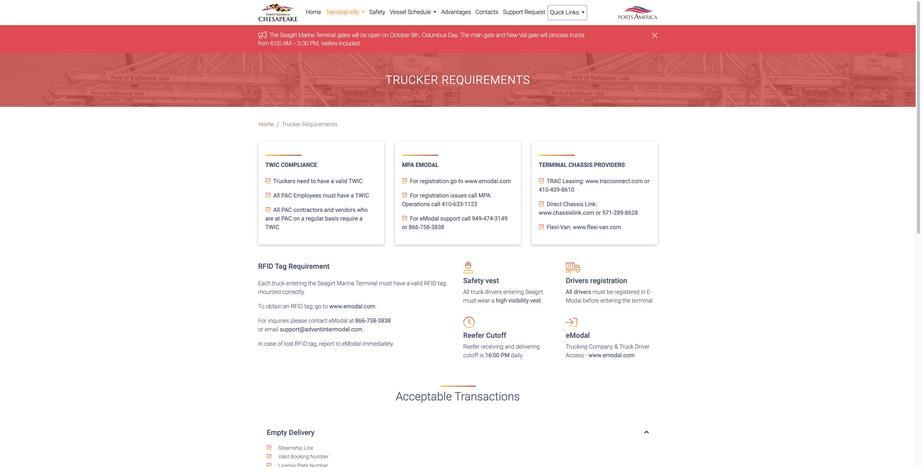 Task type: locate. For each thing, give the bounding box(es) containing it.
contacts link
[[473, 5, 501, 19]]

or right www.tracconnect.com 'link'
[[645, 178, 650, 185]]

transactions
[[455, 390, 520, 404]]

all inside all pac contractors and vendors who are at pac on a regular basis require a twic
[[273, 207, 280, 214]]

on right open at the left
[[382, 32, 389, 38]]

0 vertical spatial be
[[361, 32, 367, 38]]

1 horizontal spatial at
[[349, 318, 354, 324]]

and inside the seagirt marine terminal gates will be open on october 9th, columbus day. the main gate and new vail gate will process trucks from 6:00 am – 3:30 pm, reefers included.
[[496, 32, 505, 38]]

gate right main
[[484, 32, 495, 38]]

on down contractors
[[294, 215, 300, 222]]

1 horizontal spatial trucker
[[386, 73, 439, 87]]

pac down the truckers
[[281, 192, 292, 199]]

trac
[[547, 178, 561, 185]]

valid inside the each truck entering the seagirt marine terminal must have a valid rfid tag mounted correctly.
[[411, 280, 423, 287]]

go up contact in the bottom of the page
[[315, 303, 322, 310]]

call right operations
[[432, 201, 441, 208]]

1 horizontal spatial truck
[[471, 289, 484, 296]]

0 horizontal spatial safety
[[370, 9, 385, 15]]

advantages link
[[439, 5, 473, 19]]

0 horizontal spatial mpa
[[402, 162, 414, 168]]

1 vertical spatial reefer
[[463, 343, 480, 350]]

for for for registration go to www.emodal.com
[[410, 178, 419, 185]]

1 horizontal spatial drivers
[[574, 289, 591, 296]]

the inside the each truck entering the seagirt marine terminal must have a valid rfid tag mounted correctly.
[[308, 280, 316, 287]]

0 vertical spatial safety
[[370, 9, 385, 15]]

check square image
[[539, 178, 544, 184], [402, 193, 407, 198], [539, 201, 544, 207], [402, 216, 407, 221], [539, 224, 544, 230]]

0 vertical spatial reefer
[[463, 331, 485, 340]]

2 pac from the top
[[281, 207, 292, 214]]

1 vertical spatial truck
[[471, 289, 484, 296]]

1 drivers from the left
[[485, 289, 502, 296]]

delivery
[[289, 428, 315, 437]]

. up immediately.
[[364, 326, 365, 333]]

1 reefer from the top
[[463, 331, 485, 340]]

0 horizontal spatial gate
[[484, 32, 495, 38]]

entering up correctly.
[[286, 280, 307, 287]]

866- up immediately.
[[356, 318, 367, 324]]

tag, left report at left
[[309, 341, 318, 347]]

1 vertical spatial on
[[294, 215, 300, 222]]

valid booking number
[[277, 454, 329, 460]]

go up issues
[[451, 178, 457, 185]]

866-758-3838 link up immediately.
[[356, 318, 391, 324]]

1 vertical spatial trucker
[[282, 121, 301, 128]]

0 vertical spatial call
[[468, 192, 477, 199]]

seagirt up am
[[280, 32, 297, 38]]

all for all pac contractors and vendors who are at pac on a regular basis require a twic
[[273, 207, 280, 214]]

emodal inside for emodal support call 949-474-3149 or 866-758-3838
[[420, 215, 439, 222]]

and inside all pac contractors and vendors who are at pac on a regular basis require a twic
[[324, 207, 334, 214]]

for down mpa emodal
[[410, 178, 419, 185]]

will up the included.
[[352, 32, 359, 38]]

a up vendors
[[351, 192, 354, 199]]

truck inside all truck drivers entering seagirt must wear a
[[471, 289, 484, 296]]

www.emodal.com up the 1123
[[465, 178, 511, 185]]

all for all drivers
[[566, 289, 573, 296]]

safety up wear
[[463, 277, 484, 285]]

1 vertical spatial marine
[[337, 280, 354, 287]]

marine
[[299, 32, 315, 38], [337, 280, 354, 287]]

2 vertical spatial www.emodal.com link
[[589, 352, 635, 359]]

will left process
[[541, 32, 548, 38]]

tag, up contact in the bottom of the page
[[305, 303, 314, 310]]

check square image left 'direct'
[[539, 201, 544, 207]]

1 vertical spatial 866-758-3838 link
[[356, 318, 391, 324]]

1 the from the left
[[270, 32, 279, 38]]

valid left tag
[[411, 280, 423, 287]]

2 gate from the left
[[529, 32, 539, 38]]

safety for safety
[[370, 9, 385, 15]]

empty
[[267, 428, 287, 437]]

be left registered at the bottom right
[[607, 289, 613, 296]]

0 vertical spatial 866-
[[409, 224, 420, 231]]

866-758-3838 link
[[409, 224, 444, 231], [356, 318, 391, 324]]

0 horizontal spatial home
[[259, 121, 274, 128]]

3838
[[431, 224, 444, 231], [378, 318, 391, 324]]

or inside trac leasing: www.tracconnect.com or 410-409-8610
[[645, 178, 650, 185]]

call up the 1123
[[468, 192, 477, 199]]

0 horizontal spatial at
[[275, 215, 280, 222]]

entering down registered at the bottom right
[[601, 297, 621, 304]]

must be registered in e- modal before entering the terminal.
[[566, 289, 654, 304]]

1 horizontal spatial the
[[461, 32, 470, 38]]

drivers inside all truck drivers entering seagirt must wear a
[[485, 289, 502, 296]]

for inside for registration issues call mpa operations call
[[410, 192, 419, 199]]

bullhorn image
[[258, 31, 270, 39]]

410-633-1123 link
[[442, 201, 477, 208]]

who
[[357, 207, 368, 214]]

for inside for inquiries please contact emodal at 866-758-3838 or email support@adventintermodal.com .
[[258, 318, 267, 324]]

all
[[273, 192, 280, 199], [273, 207, 280, 214], [463, 289, 470, 296], [566, 289, 573, 296]]

1123
[[465, 201, 477, 208]]

at inside for inquiries please contact emodal at 866-758-3838 or email support@adventintermodal.com .
[[349, 318, 354, 324]]

be left open at the left
[[361, 32, 367, 38]]

registration up operations
[[420, 192, 449, 199]]

valid up all pac employees must have a twic
[[336, 178, 347, 185]]

0 vertical spatial home link
[[304, 5, 324, 19]]

1 will from the left
[[352, 32, 359, 38]]

truck up wear
[[471, 289, 484, 296]]

terminal inside the each truck entering the seagirt marine terminal must have a valid rfid tag mounted correctly.
[[356, 280, 378, 287]]

1 pac from the top
[[281, 192, 292, 199]]

high
[[496, 297, 507, 304]]

2 vertical spatial and
[[505, 343, 515, 350]]

be
[[361, 32, 367, 38], [607, 289, 613, 296]]

chassis up www.chassislink.com
[[563, 201, 584, 208]]

check square image for for emodal support call
[[402, 216, 407, 221]]

all down the truckers
[[273, 192, 280, 199]]

866- down operations
[[409, 224, 420, 231]]

0 vertical spatial vest
[[486, 277, 499, 285]]

the
[[308, 280, 316, 287], [623, 297, 631, 304]]

0 horizontal spatial drivers
[[485, 289, 502, 296]]

tag
[[438, 280, 446, 287]]

safety left vessel at the left top of page
[[370, 9, 385, 15]]

drivers up before
[[574, 289, 591, 296]]

1 horizontal spatial safety
[[463, 277, 484, 285]]

2 reefer from the top
[[463, 343, 480, 350]]

www.emodal.com down the each truck entering the seagirt marine terminal must have a valid rfid tag mounted correctly.
[[329, 303, 376, 310]]

www.emodal.com link down &
[[589, 352, 635, 359]]

1 horizontal spatial seagirt
[[318, 280, 336, 287]]

1 horizontal spatial will
[[541, 32, 548, 38]]

1 vertical spatial www.emodal.com link
[[329, 303, 376, 310]]

open
[[369, 32, 381, 38]]

must inside must be registered in e- modal before entering the terminal.
[[593, 289, 606, 296]]

for for for registration issues call mpa operations call
[[410, 192, 419, 199]]

1 vertical spatial 758-
[[367, 318, 378, 324]]

mpa inside for registration issues call mpa operations call
[[479, 192, 491, 199]]

0 horizontal spatial the
[[308, 280, 316, 287]]

the seagirt marine terminal gates will be open on october 9th, columbus day. the main gate and new vail gate will process trucks from 6:00 am – 3:30 pm, reefers included.
[[258, 32, 585, 46]]

for up 'email'
[[258, 318, 267, 324]]

1 vertical spatial 410-
[[442, 201, 453, 208]]

included.
[[339, 40, 361, 46]]

0 horizontal spatial 410-
[[442, 201, 453, 208]]

or left 'email'
[[258, 326, 263, 333]]

www.emodal.com link for each truck entering the seagirt marine terminal must have a valid rfid tag mounted correctly.
[[329, 303, 376, 310]]

2 vertical spatial call
[[462, 215, 471, 222]]

pac left contractors
[[281, 207, 292, 214]]

or
[[645, 178, 650, 185], [596, 210, 601, 216], [402, 224, 407, 231], [258, 326, 263, 333]]

mpa emodal
[[402, 162, 439, 168]]

0 vertical spatial chassis
[[569, 162, 593, 168]]

3:30
[[297, 40, 309, 46]]

2 will from the left
[[541, 32, 548, 38]]

tag,
[[305, 303, 314, 310], [309, 341, 318, 347]]

info
[[349, 9, 359, 15]]

entering inside the each truck entering the seagirt marine terminal must have a valid rfid tag mounted correctly.
[[286, 280, 307, 287]]

contact
[[308, 318, 328, 324]]

chassis
[[569, 162, 593, 168], [563, 201, 584, 208]]

1 vertical spatial registration
[[420, 192, 449, 199]]

twic compliance
[[265, 162, 317, 168]]

2 vertical spatial entering
[[601, 297, 621, 304]]

to right report at left
[[336, 341, 341, 347]]

0 vertical spatial mpa
[[402, 162, 414, 168]]

0 horizontal spatial be
[[361, 32, 367, 38]]

angle down image
[[645, 428, 649, 435]]

links
[[566, 9, 579, 16]]

6:00
[[270, 40, 282, 46]]

a down contractors
[[301, 215, 305, 222]]

and up pm
[[505, 343, 515, 350]]

check square image down operations
[[402, 216, 407, 221]]

0 vertical spatial tag,
[[305, 303, 314, 310]]

3838 inside for emodal support call 949-474-3149 or 866-758-3838
[[431, 224, 444, 231]]

terminal inside the seagirt marine terminal gates will be open on october 9th, columbus day. the main gate and new vail gate will process trucks from 6:00 am – 3:30 pm, reefers included.
[[316, 32, 336, 38]]

the up 6:00
[[270, 32, 279, 38]]

2 drivers from the left
[[574, 289, 591, 296]]

direct
[[547, 201, 562, 208]]

a inside the each truck entering the seagirt marine terminal must have a valid rfid tag mounted correctly.
[[407, 280, 410, 287]]

the right day.
[[461, 32, 470, 38]]

0 vertical spatial entering
[[286, 280, 307, 287]]

support request
[[503, 9, 545, 15]]

process
[[549, 32, 569, 38]]

for inquiries please contact emodal at 866-758-3838 or email support@adventintermodal.com .
[[258, 318, 391, 333]]

mpa
[[402, 162, 414, 168], [479, 192, 491, 199]]

registration inside for registration issues call mpa operations call
[[420, 192, 449, 199]]

check square image left trac
[[539, 178, 544, 184]]

pac for contractors
[[281, 207, 292, 214]]

0 horizontal spatial have
[[318, 178, 330, 185]]

seagirt inside all truck drivers entering seagirt must wear a
[[526, 289, 543, 296]]

to
[[258, 303, 265, 310]]

571-
[[603, 210, 614, 216]]

reefer inside reefer receiving and delivering cutoff is
[[463, 343, 480, 350]]

www.emodal.com down &
[[589, 352, 635, 359]]

truck up mounted
[[272, 280, 285, 287]]

0 vertical spatial go
[[451, 178, 457, 185]]

. down the each truck entering the seagirt marine terminal must have a valid rfid tag mounted correctly.
[[376, 303, 377, 310]]

1 vertical spatial entering
[[504, 289, 524, 296]]

0 vertical spatial 866-758-3838 link
[[409, 224, 444, 231]]

and up basis
[[324, 207, 334, 214]]

at up 'support@adventintermodal.com' link
[[349, 318, 354, 324]]

1 vertical spatial www.emodal.com
[[329, 303, 376, 310]]

and
[[496, 32, 505, 38], [324, 207, 334, 214], [505, 343, 515, 350]]

2 vertical spatial seagirt
[[526, 289, 543, 296]]

on
[[382, 32, 389, 38], [294, 215, 300, 222]]

at
[[275, 215, 280, 222], [349, 318, 354, 324]]

registration up must be registered in e- modal before entering the terminal.
[[591, 277, 628, 285]]

call for issues
[[468, 192, 477, 199]]

vest up all truck drivers entering seagirt must wear a
[[486, 277, 499, 285]]

1 vertical spatial at
[[349, 318, 354, 324]]

1 horizontal spatial mpa
[[479, 192, 491, 199]]

check square image
[[265, 178, 271, 184], [402, 178, 407, 184], [265, 193, 271, 198], [265, 207, 271, 213]]

support@adventintermodal.com
[[280, 326, 363, 333]]

for for for inquiries please contact emodal at 866-758-3838 or email support@adventintermodal.com .
[[258, 318, 267, 324]]

758- up immediately.
[[367, 318, 378, 324]]

trucks
[[570, 32, 585, 38]]

gate right vail
[[529, 32, 539, 38]]

all drivers
[[566, 289, 591, 296]]

check square image for for registration go to
[[402, 178, 407, 184]]

truck inside the each truck entering the seagirt marine terminal must have a valid rfid tag mounted correctly.
[[272, 280, 285, 287]]

the down registered at the bottom right
[[623, 297, 631, 304]]

www.emodal.com link down the each truck entering the seagirt marine terminal must have a valid rfid tag mounted correctly.
[[329, 303, 376, 310]]

a inside all truck drivers entering seagirt must wear a
[[492, 297, 495, 304]]

1 vertical spatial safety
[[463, 277, 484, 285]]

operations
[[402, 201, 430, 208]]

emodal
[[416, 162, 439, 168], [420, 215, 439, 222], [329, 318, 348, 324], [566, 331, 590, 340], [342, 341, 361, 347]]

www.emodal.com link up the 1123
[[465, 178, 511, 185]]

1 vertical spatial seagirt
[[318, 280, 336, 287]]

gate
[[484, 32, 495, 38], [529, 32, 539, 38]]

reefer receiving and delivering cutoff is
[[463, 343, 540, 359]]

call left the 949-
[[462, 215, 471, 222]]

rfid inside the each truck entering the seagirt marine terminal must have a valid rfid tag mounted correctly.
[[424, 280, 436, 287]]

289-
[[614, 210, 625, 216]]

1 vertical spatial home link
[[259, 120, 274, 129]]

for down operations
[[410, 215, 419, 222]]

seagirt down the "requirement" on the bottom
[[318, 280, 336, 287]]

rfid
[[258, 262, 273, 271], [424, 280, 436, 287], [291, 303, 303, 310], [295, 341, 307, 347]]

terminal.
[[632, 297, 654, 304]]

1 horizontal spatial entering
[[504, 289, 524, 296]]

0 horizontal spatial go
[[315, 303, 322, 310]]

www.chassislink.com
[[539, 210, 595, 216]]

valid
[[278, 454, 290, 460]]

1 vertical spatial be
[[607, 289, 613, 296]]

866- inside for emodal support call 949-474-3149 or 866-758-3838
[[409, 224, 420, 231]]

2 horizontal spatial www.emodal.com link
[[589, 352, 635, 359]]

866- inside for inquiries please contact emodal at 866-758-3838 or email support@adventintermodal.com .
[[356, 318, 367, 324]]

at right are
[[275, 215, 280, 222]]

all up modal
[[566, 289, 573, 296]]

8628
[[625, 210, 638, 216]]

check square image for flexi-van:
[[539, 224, 544, 230]]

drivers up high
[[485, 289, 502, 296]]

1 horizontal spatial gate
[[529, 32, 539, 38]]

for up operations
[[410, 192, 419, 199]]

basis
[[325, 215, 339, 222]]

all for all pac employees must have a twic
[[273, 192, 280, 199]]

1 vertical spatial have
[[337, 192, 349, 199]]

seagirt inside the each truck entering the seagirt marine terminal must have a valid rfid tag mounted correctly.
[[318, 280, 336, 287]]

3838 up immediately.
[[378, 318, 391, 324]]

866-
[[409, 224, 420, 231], [356, 318, 367, 324]]

seagirt inside the seagirt marine terminal gates will be open on october 9th, columbus day. the main gate and new vail gate will process trucks from 6:00 am – 3:30 pm, reefers included.
[[280, 32, 297, 38]]

rfid tag requirement
[[258, 262, 330, 271]]

call inside for emodal support call 949-474-3149 or 866-758-3838
[[462, 215, 471, 222]]

the down the "requirement" on the bottom
[[308, 280, 316, 287]]

0 vertical spatial the
[[308, 280, 316, 287]]

pac
[[281, 192, 292, 199], [281, 207, 292, 214], [281, 215, 292, 222]]

758- down operations
[[420, 224, 431, 231]]

949-474-3149 link
[[472, 215, 508, 222]]

reefer for reefer receiving and delivering cutoff is
[[463, 343, 480, 350]]

0 vertical spatial seagirt
[[280, 32, 297, 38]]

0 vertical spatial pac
[[281, 192, 292, 199]]

1 vertical spatial valid
[[411, 280, 423, 287]]

a left high
[[492, 297, 495, 304]]

check square image left flexi-
[[539, 224, 544, 230]]

410- down trac
[[539, 187, 550, 193]]

1 vertical spatial the
[[623, 297, 631, 304]]

0 horizontal spatial 3838
[[378, 318, 391, 324]]

a left tag
[[407, 280, 410, 287]]

0 horizontal spatial home link
[[259, 120, 274, 129]]

a
[[331, 178, 334, 185], [351, 192, 354, 199], [301, 215, 305, 222], [360, 215, 363, 222], [407, 280, 410, 287], [492, 297, 495, 304]]

in
[[641, 289, 646, 296]]

1 vertical spatial 866-
[[356, 318, 367, 324]]

410- inside trac leasing: www.tracconnect.com or 410-409-8610
[[539, 187, 550, 193]]

seagirt up the high visibility vest .
[[526, 289, 543, 296]]

or left 571-
[[596, 210, 601, 216]]

all inside all truck drivers entering seagirt must wear a
[[463, 289, 470, 296]]

1 horizontal spatial 758-
[[420, 224, 431, 231]]

0 vertical spatial on
[[382, 32, 389, 38]]

registration down mpa emodal
[[420, 178, 449, 185]]

0 horizontal spatial .
[[364, 326, 365, 333]]

pac right are
[[281, 215, 292, 222]]

. right visibility
[[541, 297, 543, 304]]

flexi-
[[547, 224, 560, 231]]

truck
[[272, 280, 285, 287], [471, 289, 484, 296]]

truck
[[620, 343, 634, 350]]

0 vertical spatial truck
[[272, 280, 285, 287]]

0 horizontal spatial vest
[[486, 277, 499, 285]]

safety vest
[[463, 277, 499, 285]]

1 gate from the left
[[484, 32, 495, 38]]

866-758-3838 link down operations
[[409, 224, 444, 231]]

www.tracconnect.com link
[[586, 178, 643, 185]]

entering up visibility
[[504, 289, 524, 296]]

number
[[310, 454, 329, 460]]

chassis inside direct chassis link: www.chassislink.com or 571-289-8628
[[563, 201, 584, 208]]

chassis up leasing:
[[569, 162, 593, 168]]

3 pac from the top
[[281, 215, 292, 222]]

1 vertical spatial and
[[324, 207, 334, 214]]

0 horizontal spatial trucker requirements
[[282, 121, 338, 128]]

to right need
[[311, 178, 316, 185]]

571-289-8628 link
[[603, 210, 638, 216]]

0 vertical spatial 3838
[[431, 224, 444, 231]]

3838 down support
[[431, 224, 444, 231]]

0 vertical spatial www.emodal.com
[[465, 178, 511, 185]]

1 horizontal spatial marine
[[337, 280, 354, 287]]

0 vertical spatial home
[[306, 9, 321, 15]]

go
[[451, 178, 457, 185], [315, 303, 322, 310]]

0 vertical spatial at
[[275, 215, 280, 222]]

pac for employees
[[281, 192, 292, 199]]

for inside for emodal support call 949-474-3149 or 866-758-3838
[[410, 215, 419, 222]]

case
[[264, 341, 276, 347]]

1 horizontal spatial the
[[623, 297, 631, 304]]

or down operations
[[402, 224, 407, 231]]

on inside all pac contractors and vendors who are at pac on a regular basis require a twic
[[294, 215, 300, 222]]

all up are
[[273, 207, 280, 214]]

all down the safety vest
[[463, 289, 470, 296]]

chassis for providers
[[569, 162, 593, 168]]

vest right visibility
[[531, 297, 541, 304]]

check square image for truckers need to have a valid twic
[[265, 178, 271, 184]]

2 horizontal spatial entering
[[601, 297, 621, 304]]

0 horizontal spatial marine
[[299, 32, 315, 38]]

409-
[[550, 187, 562, 193]]

entering inside all truck drivers entering seagirt must wear a
[[504, 289, 524, 296]]

reefer
[[463, 331, 485, 340], [463, 343, 480, 350]]

0 vertical spatial trucker requirements
[[386, 73, 530, 87]]

home link
[[304, 5, 324, 19], [259, 120, 274, 129]]

acceptable transactions
[[396, 390, 520, 404]]

1 horizontal spatial home link
[[304, 5, 324, 19]]

steamship
[[278, 445, 303, 451]]

please
[[291, 318, 307, 324]]

and left new
[[496, 32, 505, 38]]

1 horizontal spatial 3838
[[431, 224, 444, 231]]

a up all pac employees must have a twic
[[331, 178, 334, 185]]

registration for drivers registration
[[591, 277, 628, 285]]

410- down issues
[[442, 201, 453, 208]]

check square image up operations
[[402, 193, 407, 198]]

trucker requirements
[[386, 73, 530, 87], [282, 121, 338, 128]]

1 vertical spatial pac
[[281, 207, 292, 214]]

1 horizontal spatial trucker requirements
[[386, 73, 530, 87]]

1 horizontal spatial vest
[[531, 297, 541, 304]]



Task type: vqa. For each thing, say whether or not it's contained in the screenshot.
the leftmost OUR
no



Task type: describe. For each thing, give the bounding box(es) containing it.
am
[[283, 40, 291, 46]]

-
[[586, 352, 587, 359]]

truck for all
[[471, 289, 484, 296]]

www.emodal.com link for emodal
[[589, 352, 635, 359]]

1 horizontal spatial requirements
[[442, 73, 530, 87]]

vessel schedule link
[[388, 5, 439, 19]]

vendors
[[335, 207, 356, 214]]

inquiries
[[268, 318, 289, 324]]

leasing:
[[563, 178, 584, 185]]

3838 inside for inquiries please contact emodal at 866-758-3838 or email support@adventintermodal.com .
[[378, 318, 391, 324]]

receiving
[[481, 343, 504, 350]]

must inside all truck drivers entering seagirt must wear a
[[463, 297, 476, 304]]

0 horizontal spatial trucker
[[282, 121, 301, 128]]

call for support
[[462, 215, 471, 222]]

quick links link
[[548, 5, 588, 20]]

support
[[441, 215, 460, 222]]

trac leasing: www.tracconnect.com or 410-409-8610
[[539, 178, 650, 193]]

e-
[[647, 289, 652, 296]]

16:00
[[485, 352, 500, 359]]

2 the from the left
[[461, 32, 470, 38]]

1 horizontal spatial www.emodal.com
[[465, 178, 511, 185]]

registration for for registration issues call mpa operations call
[[420, 192, 449, 199]]

all truck drivers entering seagirt must wear a
[[463, 289, 543, 304]]

marine inside the seagirt marine terminal gates will be open on october 9th, columbus day. the main gate and new vail gate will process trucks from 6:00 am – 3:30 pm, reefers included.
[[299, 32, 315, 38]]

be inside the seagirt marine terminal gates will be open on october 9th, columbus day. the main gate and new vail gate will process trucks from 6:00 am – 3:30 pm, reefers included.
[[361, 32, 367, 38]]

require
[[340, 215, 358, 222]]

1 vertical spatial go
[[315, 303, 322, 310]]

visibility
[[509, 297, 529, 304]]

1 horizontal spatial .
[[376, 303, 377, 310]]

1 vertical spatial tag,
[[309, 341, 318, 347]]

check square image for all pac contractors and vendors who are at pac on a regular basis require a twic
[[265, 207, 271, 213]]

a down who
[[360, 215, 363, 222]]

chassis for link:
[[563, 201, 584, 208]]

to up issues
[[458, 178, 464, 185]]

or inside for emodal support call 949-474-3149 or 866-758-3838
[[402, 224, 407, 231]]

reefers
[[322, 40, 338, 46]]

terminal info link
[[324, 5, 367, 19]]

reefer for reefer cutoff
[[463, 331, 485, 340]]

1 vertical spatial vest
[[531, 297, 541, 304]]

from
[[258, 40, 269, 46]]

0 horizontal spatial 866-758-3838 link
[[356, 318, 391, 324]]

for for for emodal support call 949-474-3149 or 866-758-3838
[[410, 215, 419, 222]]

before
[[583, 297, 599, 304]]

at inside all pac contractors and vendors who are at pac on a regular basis require a twic
[[275, 215, 280, 222]]

acceptable
[[396, 390, 452, 404]]

each
[[258, 280, 271, 287]]

booking
[[291, 454, 309, 460]]

1 vertical spatial requirements
[[302, 121, 338, 128]]

1 vertical spatial trucker requirements
[[282, 121, 338, 128]]

need
[[297, 178, 310, 185]]

support
[[503, 9, 523, 15]]

gates
[[337, 32, 351, 38]]

. inside for inquiries please contact emodal at 866-758-3838 or email support@adventintermodal.com .
[[364, 326, 365, 333]]

and inside reefer receiving and delivering cutoff is
[[505, 343, 515, 350]]

employees
[[294, 192, 321, 199]]

3149
[[495, 215, 508, 222]]

check square image for direct chassis link:
[[539, 201, 544, 207]]

terminal chassis providers
[[539, 162, 625, 168]]

for emodal support call 949-474-3149 or 866-758-3838
[[402, 215, 508, 231]]

modal
[[566, 297, 582, 304]]

the seagirt marine terminal gates will be open on october 9th, columbus day. the main gate and new vail gate will process trucks from 6:00 am – 3:30 pm, reefers included. link
[[258, 32, 585, 46]]

1 horizontal spatial go
[[451, 178, 457, 185]]

0 vertical spatial valid
[[336, 178, 347, 185]]

www.chassislink.com link
[[539, 210, 595, 216]]

0 horizontal spatial www.emodal.com
[[329, 303, 376, 310]]

steamship line
[[277, 445, 313, 451]]

0 vertical spatial have
[[318, 178, 330, 185]]

or inside direct chassis link: www.chassislink.com or 571-289-8628
[[596, 210, 601, 216]]

email
[[265, 326, 279, 333]]

in case of lost rfid tag, report to emodal immediately.
[[258, 341, 394, 347]]

obtain
[[266, 303, 282, 310]]

support@adventintermodal.com link
[[280, 326, 364, 333]]

request
[[525, 9, 545, 15]]

for registration go to www.emodal.com
[[410, 178, 511, 185]]

1 vertical spatial call
[[432, 201, 441, 208]]

trucking
[[566, 343, 588, 350]]

issues
[[451, 192, 467, 199]]

2 vertical spatial www.emodal.com
[[589, 352, 635, 359]]

close image
[[652, 31, 658, 40]]

october
[[390, 32, 410, 38]]

check square image for for registration issues call mpa operations call
[[402, 193, 407, 198]]

quick
[[550, 9, 565, 16]]

terminal info
[[326, 9, 361, 15]]

contacts
[[476, 9, 499, 15]]

contractors
[[294, 207, 323, 214]]

wear
[[478, 297, 490, 304]]

758- inside for emodal support call 949-474-3149 or 866-758-3838
[[420, 224, 431, 231]]

0 vertical spatial trucker
[[386, 73, 439, 87]]

access
[[566, 352, 584, 359]]

have inside the each truck entering the seagirt marine terminal must have a valid rfid tag mounted correctly.
[[393, 280, 405, 287]]

line
[[304, 445, 313, 451]]

lost
[[284, 341, 294, 347]]

company
[[589, 343, 613, 350]]

entering inside must be registered in e- modal before entering the terminal.
[[601, 297, 621, 304]]

link:
[[585, 201, 597, 208]]

check square image for trac leasing:
[[539, 178, 544, 184]]

474-
[[483, 215, 495, 222]]

quick links
[[550, 9, 581, 16]]

advantages
[[441, 9, 471, 15]]

driver
[[635, 343, 650, 350]]

van.com
[[600, 224, 621, 231]]

registration for for registration go to www.emodal.com
[[420, 178, 449, 185]]

direct chassis link: www.chassislink.com or 571-289-8628
[[539, 201, 638, 216]]

1 horizontal spatial home
[[306, 9, 321, 15]]

to up contact in the bottom of the page
[[323, 303, 328, 310]]

the seagirt marine terminal gates will be open on october 9th, columbus day. the main gate and new vail gate will process trucks from 6:00 am – 3:30 pm, reefers included. alert
[[0, 25, 916, 53]]

be inside must be registered in e- modal before entering the terminal.
[[607, 289, 613, 296]]

www.tracconnect.com
[[586, 178, 643, 185]]

the inside must be registered in e- modal before entering the terminal.
[[623, 297, 631, 304]]

vessel
[[390, 9, 407, 15]]

2 horizontal spatial .
[[541, 297, 543, 304]]

immediately.
[[362, 341, 394, 347]]

758- inside for inquiries please contact emodal at 866-758-3838 or email support@adventintermodal.com .
[[367, 318, 378, 324]]

providers
[[594, 162, 625, 168]]

seagirt for all
[[526, 289, 543, 296]]

tag
[[275, 262, 287, 271]]

&
[[615, 343, 618, 350]]

requirement
[[289, 262, 330, 271]]

schedule
[[408, 9, 431, 15]]

high visibility vest .
[[496, 297, 543, 304]]

twic inside all pac contractors and vendors who are at pac on a regular basis require a twic
[[265, 224, 279, 231]]

safety link
[[367, 5, 388, 19]]

1 vertical spatial home
[[259, 121, 274, 128]]

emodal inside for inquiries please contact emodal at 866-758-3838 or email support@adventintermodal.com .
[[329, 318, 348, 324]]

columbus
[[422, 32, 447, 38]]

check square image for all pac employees must have a twic
[[265, 193, 271, 198]]

marine inside the each truck entering the seagirt marine terminal must have a valid rfid tag mounted correctly.
[[337, 280, 354, 287]]

on inside the seagirt marine terminal gates will be open on october 9th, columbus day. the main gate and new vail gate will process trucks from 6:00 am – 3:30 pm, reefers included.
[[382, 32, 389, 38]]

633-
[[453, 201, 465, 208]]

correctly.
[[282, 289, 305, 296]]

new
[[507, 32, 518, 38]]

report
[[319, 341, 334, 347]]

van:
[[560, 224, 572, 231]]

for registration issues call mpa operations call
[[402, 192, 491, 208]]

safety for safety vest
[[463, 277, 484, 285]]

all for all truck drivers entering seagirt must wear a
[[463, 289, 470, 296]]

must inside the each truck entering the seagirt marine terminal must have a valid rfid tag mounted correctly.
[[379, 280, 392, 287]]

1 horizontal spatial www.emodal.com link
[[465, 178, 511, 185]]

day.
[[448, 32, 459, 38]]

truck for each
[[272, 280, 285, 287]]

flexi-van: www.flexi-van.com
[[547, 224, 621, 231]]

support request link
[[501, 5, 548, 19]]

or inside for inquiries please contact emodal at 866-758-3838 or email support@adventintermodal.com .
[[258, 326, 263, 333]]

cutoff
[[463, 352, 478, 359]]

seagirt for each
[[318, 280, 336, 287]]

truckers
[[273, 178, 296, 185]]



